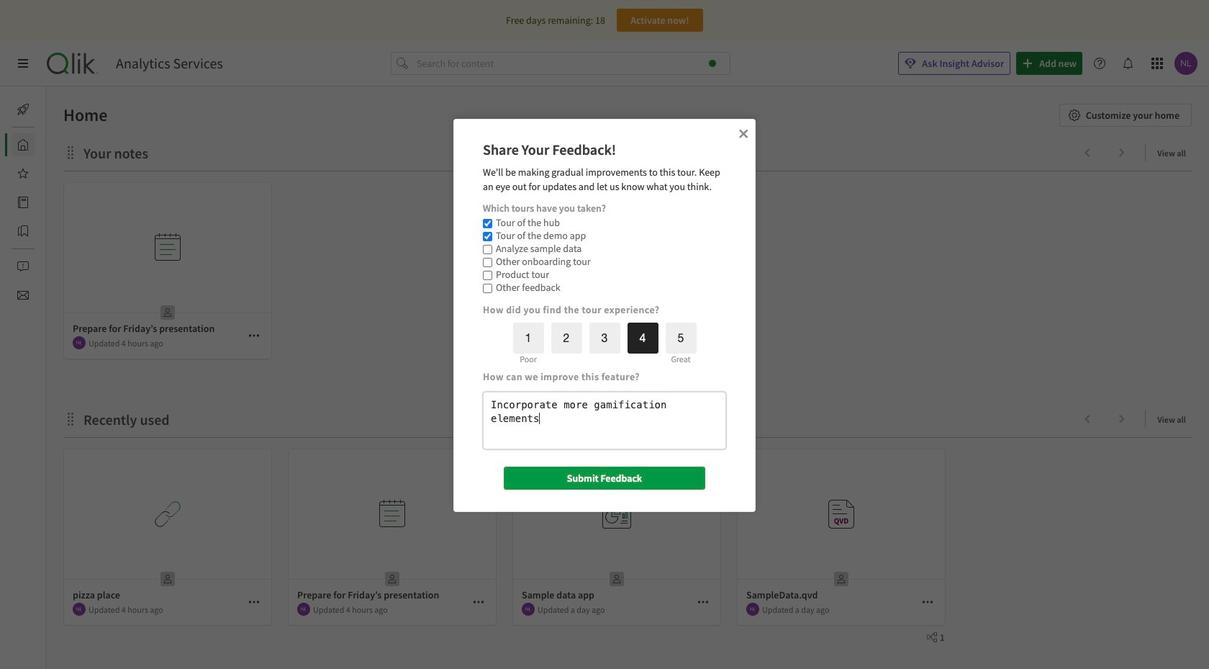 Task type: describe. For each thing, give the bounding box(es) containing it.
home image
[[17, 139, 29, 151]]

navigation pane element
[[0, 92, 46, 313]]

2 move collection image from the top
[[63, 412, 78, 426]]

0 horizontal spatial noah lott image
[[73, 336, 86, 349]]

2 noah lott image from the left
[[297, 603, 310, 616]]



Task type: locate. For each thing, give the bounding box(es) containing it.
1 move collection image from the top
[[63, 145, 78, 160]]

open sidebar menu image
[[17, 58, 29, 69]]

0 horizontal spatial noah lott image
[[73, 603, 86, 616]]

noah lott image
[[73, 603, 86, 616], [297, 603, 310, 616], [522, 603, 535, 616]]

option group
[[510, 323, 697, 365]]

subscriptions image
[[17, 290, 29, 301]]

noah lott image
[[73, 336, 86, 349], [747, 603, 760, 616]]

1 vertical spatial noah lott image
[[747, 603, 760, 616]]

dialog
[[454, 119, 756, 512]]

collections image
[[17, 225, 29, 237]]

favorites image
[[17, 168, 29, 179]]

0 vertical spatial move collection image
[[63, 145, 78, 160]]

Enter text here... text field
[[483, 392, 727, 449]]

1 vertical spatial move collection image
[[63, 412, 78, 426]]

alerts image
[[17, 261, 29, 272]]

1 horizontal spatial noah lott image
[[297, 603, 310, 616]]

catalog image
[[17, 197, 29, 208]]

2 horizontal spatial noah lott image
[[522, 603, 535, 616]]

move collection image
[[63, 145, 78, 160], [63, 412, 78, 426]]

3 noah lott image from the left
[[522, 603, 535, 616]]

analytics services element
[[116, 55, 223, 72]]

main content
[[40, 86, 1210, 669]]

home badge image
[[709, 60, 717, 67]]

1 noah lott image from the left
[[73, 603, 86, 616]]

None checkbox
[[483, 232, 493, 241], [483, 271, 493, 280], [483, 284, 493, 293], [483, 232, 493, 241], [483, 271, 493, 280], [483, 284, 493, 293]]

getting started image
[[17, 104, 29, 115]]

None checkbox
[[483, 219, 493, 228], [483, 245, 493, 254], [483, 258, 493, 267], [483, 219, 493, 228], [483, 245, 493, 254], [483, 258, 493, 267]]

noah lott element
[[73, 336, 86, 349], [73, 603, 86, 616], [297, 603, 310, 616], [522, 603, 535, 616], [747, 603, 760, 616]]

1 horizontal spatial noah lott image
[[747, 603, 760, 616]]

0 vertical spatial noah lott image
[[73, 336, 86, 349]]

group
[[483, 216, 598, 294]]



Task type: vqa. For each thing, say whether or not it's contained in the screenshot.
Favorites image
yes



